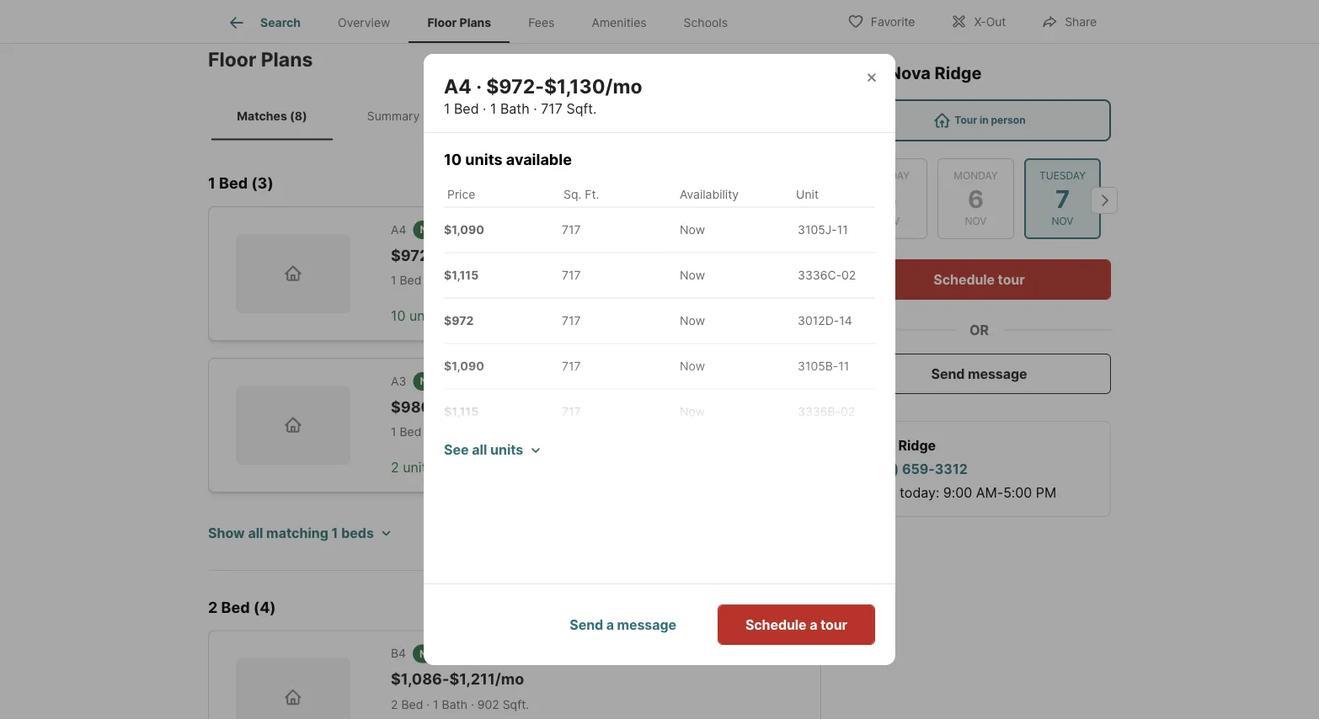 Task type: vqa. For each thing, say whether or not it's contained in the screenshot.
Neighborhood, City, ZIP, Agent name search field at the top
no



Task type: locate. For each thing, give the bounding box(es) containing it.
share
[[1065, 15, 1097, 29]]

0 vertical spatial 10 units available
[[444, 150, 572, 168]]

$1,090 up $980-$1,065/mo on the bottom of the page
[[444, 359, 484, 373]]

717 inside a4 · $972-$1,130/mo 1 bed · 1 bath · 717 sqft.
[[541, 100, 563, 117]]

2 horizontal spatial nov
[[1052, 215, 1074, 228]]

1 bed · 1 bath · 666 sqft.
[[391, 425, 528, 440]]

message inside send a message button
[[617, 617, 676, 633]]

2 new 8 hours ago from the top
[[420, 375, 517, 388]]

tour
[[998, 271, 1025, 288], [820, 617, 847, 633]]

plans left fees
[[460, 15, 491, 30]]

available down 1 bed · 1 bath · 717 sqft.
[[444, 308, 499, 325]]

10
[[444, 150, 462, 168], [391, 308, 406, 325]]

3105b-11
[[798, 359, 849, 373]]

new 8 hours ago up the $1,086-$1,211/mo at the left
[[420, 648, 516, 660]]

sq.
[[564, 187, 582, 202]]

2 tab list from the top
[[208, 92, 821, 140]]

ridge up 659-
[[898, 437, 936, 454]]

0 vertical spatial $1,115
[[444, 268, 479, 283]]

sqft.
[[566, 100, 597, 117], [498, 274, 525, 288], [501, 425, 528, 440], [503, 698, 529, 712]]

$1,130/mo inside a4 · $972-$1,130/mo 1 bed · 1 bath · 717 sqft.
[[544, 74, 642, 98]]

1 horizontal spatial (3)
[[524, 109, 540, 123]]

available down see at the left of page
[[437, 460, 493, 476]]

next image
[[1091, 187, 1118, 214]]

nov for 7
[[1052, 215, 1074, 228]]

floor inside tab
[[427, 15, 457, 30]]

1
[[444, 100, 450, 117], [490, 100, 497, 117], [490, 109, 495, 123], [208, 174, 215, 193], [391, 274, 396, 288], [431, 274, 437, 288], [391, 425, 396, 440], [431, 425, 437, 440], [433, 698, 439, 712]]

0 vertical spatial 10
[[444, 150, 462, 168]]

ago up $1,211/mo
[[493, 648, 516, 660]]

nova
[[889, 63, 931, 83], [862, 437, 895, 454]]

floor down the search link
[[208, 48, 256, 71]]

$1,130/mo down the amenities tab
[[544, 74, 642, 98]]

sqft. for $1,086-$1,211/mo
[[503, 698, 529, 712]]

2 vertical spatial hours
[[455, 648, 491, 660]]

$1,115 down $972-$1,130/mo
[[444, 268, 479, 283]]

1 vertical spatial new 8 hours ago
[[420, 375, 517, 388]]

hours
[[455, 224, 491, 236], [455, 375, 491, 388], [455, 648, 491, 660]]

0 horizontal spatial a4
[[391, 223, 406, 237]]

717 for 3336b-02
[[562, 405, 581, 419]]

0 horizontal spatial tour
[[820, 617, 847, 633]]

7
[[1055, 184, 1070, 213]]

tour inside tour in person option
[[955, 114, 977, 126]]

now for 3105b-11
[[680, 359, 705, 373]]

hours up $1,211/mo
[[455, 648, 491, 660]]

3012d-14
[[798, 314, 852, 328]]

3 new 8 hours ago from the top
[[420, 648, 516, 660]]

0 horizontal spatial $972-
[[391, 246, 436, 265]]

$972- inside a4 · $972-$1,130/mo 1 bed · 1 bath · 717 sqft.
[[486, 74, 544, 98]]

2 down $980-
[[391, 460, 399, 476]]

0 vertical spatial $972-
[[486, 74, 544, 98]]

10 units available down 1 bed · 1 bath · 717 sqft.
[[391, 308, 499, 325]]

ago for $972-$1,130/mo
[[494, 224, 517, 236]]

schools tab
[[665, 3, 746, 43]]

1 horizontal spatial tour
[[998, 271, 1025, 288]]

summary
[[367, 109, 420, 123]]

0 horizontal spatial floor
[[208, 48, 256, 71]]

floor right "overview"
[[427, 15, 457, 30]]

2 vertical spatial new
[[420, 648, 444, 660]]

a4 up $972-$1,130/mo
[[391, 223, 406, 237]]

2 for 2 units available
[[391, 460, 399, 476]]

bath for $1,065/mo
[[440, 425, 466, 440]]

1 vertical spatial ago
[[494, 375, 517, 388]]

1 vertical spatial new
[[420, 375, 444, 388]]

2 left (4)
[[208, 598, 218, 617]]

new 8 hours ago for $980-
[[420, 375, 517, 388]]

0 vertical spatial schedule
[[934, 271, 995, 288]]

in
[[980, 114, 989, 126]]

2 8 from the top
[[446, 375, 453, 388]]

0 horizontal spatial 1 bed (3)
[[208, 174, 274, 193]]

a4 · $972-$1,130/mo 1 bed · 1 bath · 717 sqft.
[[444, 74, 642, 117]]

bath for $1,211/mo
[[442, 698, 468, 712]]

ft.
[[585, 187, 599, 202]]

5
[[881, 184, 897, 213]]

a
[[606, 617, 614, 633], [810, 617, 817, 633]]

0 horizontal spatial a
[[606, 617, 614, 633]]

tour left in
[[955, 114, 977, 126]]

2 vertical spatial new 8 hours ago
[[420, 648, 516, 660]]

1 vertical spatial ridge
[[898, 437, 936, 454]]

1 horizontal spatial $972-
[[486, 74, 544, 98]]

1 new 8 hours ago from the top
[[420, 224, 517, 236]]

message
[[968, 366, 1027, 382], [617, 617, 676, 633]]

a4 for a4 · $972-$1,130/mo 1 bed · 1 bath · 717 sqft.
[[444, 74, 472, 98]]

a4 down the floor plans tab
[[444, 74, 472, 98]]

$1,130/mo up 1 bed · 1 bath · 717 sqft.
[[436, 246, 513, 265]]

$972-$1,130/mo
[[391, 246, 513, 265]]

now
[[680, 223, 705, 237], [680, 268, 705, 283], [680, 314, 705, 328], [680, 359, 705, 373], [680, 405, 705, 419]]

nov down 5
[[878, 215, 900, 228]]

1 horizontal spatial schedule
[[934, 271, 995, 288]]

0 vertical spatial plans
[[460, 15, 491, 30]]

10 units available inside a4 · $972-$1,130/mo dialog
[[444, 150, 572, 168]]

0 vertical spatial hours
[[455, 224, 491, 236]]

1 vertical spatial $1,090
[[444, 359, 484, 373]]

1 bed (3) inside tab
[[490, 109, 540, 123]]

1 vertical spatial tab list
[[208, 92, 821, 140]]

1 nov from the left
[[878, 215, 900, 228]]

1 vertical spatial tour
[[955, 114, 977, 126]]

0 horizontal spatial 10
[[391, 308, 406, 325]]

0 horizontal spatial schedule
[[745, 617, 807, 633]]

units left $972
[[409, 308, 440, 325]]

1 $1,115 from the top
[[444, 268, 479, 283]]

$1,090
[[444, 223, 484, 237], [444, 359, 484, 373]]

8
[[446, 224, 453, 236], [446, 375, 453, 388], [446, 648, 453, 660]]

$972
[[444, 314, 474, 328]]

new up $1,086- in the bottom of the page
[[420, 648, 444, 660]]

available
[[506, 150, 572, 168], [444, 308, 499, 325], [437, 460, 493, 476]]

2 units available
[[391, 460, 493, 476]]

pm
[[1036, 484, 1056, 501]]

sqft. inside a4 · $972-$1,130/mo 1 bed · 1 bath · 717 sqft.
[[566, 100, 597, 117]]

sunday 5 nov
[[868, 170, 910, 228]]

0 vertical spatial new 8 hours ago
[[420, 224, 517, 236]]

0 vertical spatial 2
[[391, 460, 399, 476]]

2
[[391, 460, 399, 476], [208, 598, 218, 617], [391, 698, 398, 712]]

availability
[[680, 187, 739, 202]]

(704) 659-3312 link
[[862, 461, 968, 477]]

1 vertical spatial (3)
[[251, 174, 274, 193]]

1 horizontal spatial send
[[931, 366, 965, 382]]

8 up $972-$1,130/mo
[[446, 224, 453, 236]]

nov down 6
[[965, 215, 987, 228]]

tour in person list box
[[847, 99, 1111, 142]]

0 vertical spatial available
[[506, 150, 572, 168]]

2 hours from the top
[[455, 375, 491, 388]]

0 vertical spatial floor plans
[[427, 15, 491, 30]]

1 horizontal spatial tour
[[955, 114, 977, 126]]

1 tab list from the top
[[208, 0, 760, 43]]

new for $1,211/mo
[[420, 648, 444, 660]]

10 left $972
[[391, 308, 406, 325]]

·
[[476, 74, 482, 98], [483, 100, 486, 117], [533, 100, 537, 117], [425, 274, 428, 288], [469, 274, 472, 288], [425, 425, 428, 440], [469, 425, 472, 440], [426, 698, 430, 712], [471, 698, 474, 712]]

hours for $980-
[[455, 375, 491, 388]]

a4 for a4
[[391, 223, 406, 237]]

new for $1,130/mo
[[420, 224, 444, 236]]

nov inside tuesday 7 nov
[[1052, 215, 1074, 228]]

3 new from the top
[[420, 648, 444, 660]]

units down 666
[[490, 442, 523, 458]]

2 $1,115 from the top
[[444, 405, 479, 419]]

units inside dropdown button
[[490, 442, 523, 458]]

nov
[[878, 215, 900, 228], [965, 215, 987, 228], [1052, 215, 1074, 228]]

1 $1,090 from the top
[[444, 223, 484, 237]]

8 up $980-$1,065/mo on the bottom of the page
[[446, 375, 453, 388]]

ridge up tour in person option
[[935, 63, 982, 83]]

0 vertical spatial floor
[[427, 15, 457, 30]]

2 vertical spatial 8
[[446, 648, 453, 660]]

tour inside "button"
[[998, 271, 1025, 288]]

schedule a tour button
[[718, 605, 875, 645]]

2 now from the top
[[680, 268, 705, 283]]

0 horizontal spatial nov
[[878, 215, 900, 228]]

1 horizontal spatial nov
[[965, 215, 987, 228]]

new up $980-
[[420, 375, 444, 388]]

5:00
[[1003, 484, 1032, 501]]

1 vertical spatial schedule
[[745, 617, 807, 633]]

nova inside nova ridge (704) 659-3312 open today: 9:00 am-5:00 pm
[[862, 437, 895, 454]]

0 horizontal spatial tour
[[847, 63, 885, 83]]

4 now from the top
[[680, 359, 705, 373]]

1 vertical spatial 8
[[446, 375, 453, 388]]

0 vertical spatial $1,130/mo
[[544, 74, 642, 98]]

1 vertical spatial hours
[[455, 375, 491, 388]]

1 vertical spatial message
[[617, 617, 676, 633]]

$1,130/mo
[[544, 74, 642, 98], [436, 246, 513, 265]]

send
[[931, 366, 965, 382], [570, 617, 603, 633]]

1 horizontal spatial plans
[[460, 15, 491, 30]]

5 now from the top
[[680, 405, 705, 419]]

0 vertical spatial tab list
[[208, 0, 760, 43]]

nova down favorite
[[889, 63, 931, 83]]

11
[[837, 223, 848, 237], [838, 359, 849, 373]]

0 vertical spatial $1,090
[[444, 223, 484, 237]]

ago for $980-$1,065/mo
[[494, 375, 517, 388]]

3 nov from the left
[[1052, 215, 1074, 228]]

new for $1,065/mo
[[420, 375, 444, 388]]

0 vertical spatial message
[[968, 366, 1027, 382]]

bed
[[454, 100, 479, 117], [498, 109, 520, 123], [219, 174, 248, 193], [400, 274, 422, 288], [400, 425, 422, 440], [221, 598, 250, 617], [401, 698, 423, 712]]

$972-
[[486, 74, 544, 98], [391, 246, 436, 265]]

1 vertical spatial send
[[570, 617, 603, 633]]

0 horizontal spatial send
[[570, 617, 603, 633]]

bath
[[500, 100, 530, 117], [440, 274, 466, 288], [440, 425, 466, 440], [442, 698, 468, 712]]

tab list
[[208, 0, 760, 43], [208, 92, 821, 140]]

0 horizontal spatial floor plans
[[208, 48, 313, 71]]

0 vertical spatial a4
[[444, 74, 472, 98]]

1 horizontal spatial a4
[[444, 74, 472, 98]]

2 nov from the left
[[965, 215, 987, 228]]

1 vertical spatial 1 bed (3)
[[208, 174, 274, 193]]

1 horizontal spatial floor
[[427, 15, 457, 30]]

nova up (704)
[[862, 437, 895, 454]]

1 vertical spatial plans
[[261, 48, 313, 71]]

nov inside sunday 5 nov
[[878, 215, 900, 228]]

ago
[[494, 224, 517, 236], [494, 375, 517, 388], [493, 648, 516, 660]]

3 hours from the top
[[455, 648, 491, 660]]

a4 inside a4 · $972-$1,130/mo 1 bed · 1 bath · 717 sqft.
[[444, 74, 472, 98]]

0 vertical spatial tour
[[998, 271, 1025, 288]]

hours up $972-$1,130/mo
[[455, 224, 491, 236]]

2 a from the left
[[810, 617, 817, 633]]

8 up the $1,086-$1,211/mo at the left
[[446, 648, 453, 660]]

0 vertical spatial 02
[[842, 268, 856, 283]]

717 for 3336c-02
[[562, 268, 581, 283]]

0 vertical spatial send
[[931, 366, 965, 382]]

plans down search
[[261, 48, 313, 71]]

1 horizontal spatial message
[[968, 366, 1027, 382]]

0 vertical spatial tour
[[847, 63, 885, 83]]

10 units available
[[444, 150, 572, 168], [391, 308, 499, 325]]

floor plans tab
[[409, 3, 510, 43]]

send a message button
[[542, 605, 704, 645]]

0 vertical spatial ago
[[494, 224, 517, 236]]

2 new from the top
[[420, 375, 444, 388]]

1 horizontal spatial 1 bed (3)
[[490, 109, 540, 123]]

02 up 14
[[842, 268, 856, 283]]

share button
[[1027, 4, 1111, 38]]

$1,115 up the 1 bed · 1 bath · 666 sqft.
[[444, 405, 479, 419]]

10 up price
[[444, 150, 462, 168]]

1 vertical spatial 2
[[208, 598, 218, 617]]

new 8 hours ago up $972-$1,130/mo
[[420, 224, 517, 236]]

1 vertical spatial tour
[[820, 617, 847, 633]]

$1,115 for 3336c-02
[[444, 268, 479, 283]]

floor
[[427, 15, 457, 30], [208, 48, 256, 71]]

ago up $1,065/mo
[[494, 375, 517, 388]]

tour
[[847, 63, 885, 83], [955, 114, 977, 126]]

send for send message
[[931, 366, 965, 382]]

schedule inside button
[[745, 617, 807, 633]]

0 vertical spatial 1 bed (3)
[[490, 109, 540, 123]]

schedule a tour
[[745, 617, 847, 633]]

11 down 14
[[838, 359, 849, 373]]

schedule tour button
[[847, 259, 1111, 300]]

tour for tour nova ridge
[[847, 63, 885, 83]]

3 now from the top
[[680, 314, 705, 328]]

nov for 5
[[878, 215, 900, 228]]

ridge
[[935, 63, 982, 83], [898, 437, 936, 454]]

10 units available down the 1 bed (3) tab
[[444, 150, 572, 168]]

units
[[465, 150, 503, 168], [409, 308, 440, 325], [490, 442, 523, 458], [403, 460, 434, 476]]

1 horizontal spatial a
[[810, 617, 817, 633]]

$972- up 1 bed · 1 bath · 717 sqft.
[[391, 246, 436, 265]]

0 vertical spatial ridge
[[935, 63, 982, 83]]

1 now from the top
[[680, 223, 705, 237]]

2 down $1,086- in the bottom of the page
[[391, 698, 398, 712]]

1 a from the left
[[606, 617, 614, 633]]

$1,086-
[[391, 670, 449, 689]]

plans
[[460, 15, 491, 30], [261, 48, 313, 71]]

tour nova ridge
[[847, 63, 982, 83]]

902
[[477, 698, 499, 712]]

8 for $1,086-
[[446, 648, 453, 660]]

1 vertical spatial nova
[[862, 437, 895, 454]]

1 hours from the top
[[455, 224, 491, 236]]

hours for $972-
[[455, 224, 491, 236]]

$1,090 up $972-$1,130/mo
[[444, 223, 484, 237]]

0 vertical spatial (3)
[[524, 109, 540, 123]]

0 vertical spatial 11
[[837, 223, 848, 237]]

1 vertical spatial a4
[[391, 223, 406, 237]]

02 down 3105b-11
[[841, 405, 855, 419]]

ago up $972-$1,130/mo
[[494, 224, 517, 236]]

new 8 hours ago for $972-
[[420, 224, 517, 236]]

1 vertical spatial $1,130/mo
[[436, 246, 513, 265]]

now for 3336b-02
[[680, 405, 705, 419]]

1 vertical spatial 11
[[838, 359, 849, 373]]

0 horizontal spatial plans
[[261, 48, 313, 71]]

$972- down fees tab
[[486, 74, 544, 98]]

0 horizontal spatial $1,130/mo
[[436, 246, 513, 265]]

1 horizontal spatial 10
[[444, 150, 462, 168]]

available up sq.
[[506, 150, 572, 168]]

3 8 from the top
[[446, 648, 453, 660]]

11 down previous icon
[[837, 223, 848, 237]]

now for 3336c-02
[[680, 268, 705, 283]]

nova ridge (704) 659-3312 open today: 9:00 am-5:00 pm
[[862, 437, 1056, 501]]

b4
[[391, 647, 406, 661]]

now for 3105j-11
[[680, 223, 705, 237]]

nov inside the monday 6 nov
[[965, 215, 987, 228]]

1 new from the top
[[420, 224, 444, 236]]

units down the 1 bed · 1 bath · 666 sqft.
[[403, 460, 434, 476]]

1 vertical spatial 10
[[391, 308, 406, 325]]

10 inside a4 · $972-$1,130/mo dialog
[[444, 150, 462, 168]]

$1,115
[[444, 268, 479, 283], [444, 405, 479, 419]]

1 vertical spatial $1,115
[[444, 405, 479, 419]]

1 bed (3) tab
[[454, 95, 575, 137]]

today:
[[900, 484, 940, 501]]

floor plans left fees
[[427, 15, 491, 30]]

1 inside tab
[[490, 109, 495, 123]]

2 vertical spatial available
[[437, 460, 493, 476]]

0 vertical spatial 8
[[446, 224, 453, 236]]

717
[[541, 100, 563, 117], [562, 223, 581, 237], [562, 268, 581, 283], [476, 274, 495, 288], [562, 314, 581, 328], [562, 359, 581, 373], [562, 405, 581, 419]]

1 8 from the top
[[446, 224, 453, 236]]

(4)
[[253, 598, 276, 617]]

schedule
[[934, 271, 995, 288], [745, 617, 807, 633]]

send inside a4 · $972-$1,130/mo dialog
[[570, 617, 603, 633]]

bed inside a4 · $972-$1,130/mo 1 bed · 1 bath · 717 sqft.
[[454, 100, 479, 117]]

0 vertical spatial new
[[420, 224, 444, 236]]

0 horizontal spatial message
[[617, 617, 676, 633]]

tour in person
[[955, 114, 1026, 126]]

floor plans
[[427, 15, 491, 30], [208, 48, 313, 71]]

new 8 hours ago up $1,065/mo
[[420, 375, 517, 388]]

3336c-
[[798, 268, 842, 283]]

tour down favorite button
[[847, 63, 885, 83]]

1 horizontal spatial $1,130/mo
[[544, 74, 642, 98]]

1 vertical spatial 02
[[841, 405, 855, 419]]

tab
[[575, 95, 697, 137], [697, 95, 818, 137]]

2 vertical spatial 2
[[391, 698, 398, 712]]

person
[[991, 114, 1026, 126]]

see
[[444, 442, 469, 458]]

nov down 7
[[1052, 215, 1074, 228]]

1 vertical spatial available
[[444, 308, 499, 325]]

now for 3012d-14
[[680, 314, 705, 328]]

2 $1,090 from the top
[[444, 359, 484, 373]]

new up $972-$1,130/mo
[[420, 224, 444, 236]]

hours up $1,065/mo
[[455, 375, 491, 388]]

2 vertical spatial ago
[[493, 648, 516, 660]]

available for $1,065/mo
[[437, 460, 493, 476]]

fees
[[528, 15, 555, 30]]

open
[[862, 484, 896, 501]]

8 for $980-
[[446, 375, 453, 388]]

schedule inside "button"
[[934, 271, 995, 288]]

$1,115 for 3336b-02
[[444, 405, 479, 419]]

floor plans down the search link
[[208, 48, 313, 71]]

1 horizontal spatial floor plans
[[427, 15, 491, 30]]



Task type: describe. For each thing, give the bounding box(es) containing it.
2 bed (4)
[[208, 598, 276, 617]]

3336b-02
[[798, 405, 855, 419]]

tab list containing search
[[208, 0, 760, 43]]

02 for 3336b-
[[841, 405, 855, 419]]

0 horizontal spatial (3)
[[251, 174, 274, 193]]

$980-
[[391, 398, 438, 416]]

schedule for schedule a tour
[[745, 617, 807, 633]]

x-out
[[974, 15, 1006, 29]]

11 for 3105b-
[[838, 359, 849, 373]]

available inside a4 · $972-$1,130/mo dialog
[[506, 150, 572, 168]]

tour inside button
[[820, 617, 847, 633]]

$980-$1,065/mo
[[391, 398, 519, 416]]

717 for 3105b-11
[[562, 359, 581, 373]]

tuesday
[[1040, 170, 1086, 182]]

nov for 6
[[965, 215, 987, 228]]

matches (8) tab
[[211, 95, 333, 137]]

sunday
[[868, 170, 910, 182]]

tour in person option
[[847, 99, 1111, 142]]

(3) inside tab
[[524, 109, 540, 123]]

3105b-
[[798, 359, 838, 373]]

bath for $1,130/mo
[[440, 274, 466, 288]]

$1,090 for 3105j-11
[[444, 223, 484, 237]]

see all units button
[[444, 440, 540, 460]]

schedule tour
[[934, 271, 1025, 288]]

1 tab from the left
[[575, 95, 697, 137]]

14
[[839, 314, 852, 328]]

sq. ft.
[[564, 187, 599, 202]]

units up price
[[465, 150, 503, 168]]

hours for $1,086-
[[455, 648, 491, 660]]

tuesday 7 nov
[[1040, 170, 1086, 228]]

sqft. for $972-$1,130/mo
[[498, 274, 525, 288]]

9:00
[[943, 484, 972, 501]]

bed inside tab
[[498, 109, 520, 123]]

a4 · $972-$1,130/mo dialog
[[383, 54, 895, 665]]

sqft. for $980-$1,065/mo
[[501, 425, 528, 440]]

fees tab
[[510, 3, 573, 43]]

659-
[[902, 461, 935, 477]]

11 for 3105j-
[[837, 223, 848, 237]]

schools
[[684, 15, 728, 30]]

1 vertical spatial $972-
[[391, 246, 436, 265]]

1 bed · 1 bath · 717 sqft.
[[391, 274, 525, 288]]

out
[[986, 15, 1006, 29]]

(8)
[[290, 109, 307, 123]]

favorite button
[[833, 4, 929, 38]]

x-
[[974, 15, 986, 29]]

3012d-
[[798, 314, 839, 328]]

3105j-
[[798, 223, 837, 237]]

send for send a message
[[570, 617, 603, 633]]

schedule for schedule tour
[[934, 271, 995, 288]]

a3
[[391, 374, 406, 389]]

overview tab
[[319, 3, 409, 43]]

$1,211/mo
[[449, 670, 524, 689]]

$1,086-$1,211/mo
[[391, 670, 524, 689]]

available for $1,130/mo
[[444, 308, 499, 325]]

2 for 2 bed (4)
[[208, 598, 218, 617]]

favorite
[[871, 15, 915, 29]]

am-
[[976, 484, 1003, 501]]

717 for 3105j-11
[[562, 223, 581, 237]]

3312
[[935, 461, 968, 477]]

0 vertical spatial nova
[[889, 63, 931, 83]]

plans inside tab
[[460, 15, 491, 30]]

3336c-02
[[798, 268, 856, 283]]

amenities
[[592, 15, 647, 30]]

send a message
[[570, 617, 676, 633]]

price
[[447, 187, 475, 202]]

666
[[476, 425, 498, 440]]

send message button
[[847, 354, 1111, 394]]

or
[[970, 322, 989, 338]]

2 for 2 bed · 1 bath · 902 sqft.
[[391, 698, 398, 712]]

amenities tab
[[573, 3, 665, 43]]

tour for tour in person
[[955, 114, 977, 126]]

search link
[[227, 13, 301, 33]]

search
[[260, 15, 301, 30]]

message inside send message button
[[968, 366, 1027, 382]]

ridge inside nova ridge (704) 659-3312 open today: 9:00 am-5:00 pm
[[898, 437, 936, 454]]

new 8 hours ago for $1,086-
[[420, 648, 516, 660]]

1 vertical spatial 10 units available
[[391, 308, 499, 325]]

02 for 3336c-
[[842, 268, 856, 283]]

717 for 3012d-14
[[562, 314, 581, 328]]

$1,065/mo
[[438, 398, 519, 416]]

3105j-11
[[798, 223, 848, 237]]

2 tab from the left
[[697, 95, 818, 137]]

a for send
[[606, 617, 614, 633]]

unit
[[796, 187, 819, 202]]

1 vertical spatial floor plans
[[208, 48, 313, 71]]

overview
[[338, 15, 390, 30]]

bath inside a4 · $972-$1,130/mo 1 bed · 1 bath · 717 sqft.
[[500, 100, 530, 117]]

$1,090 for 3105b-11
[[444, 359, 484, 373]]

6
[[968, 184, 984, 213]]

summary tab
[[333, 95, 454, 137]]

monday
[[954, 170, 998, 182]]

matches
[[237, 109, 287, 123]]

(704)
[[862, 461, 899, 477]]

see all units
[[444, 442, 523, 458]]

x-out button
[[936, 4, 1020, 38]]

8 for $972-
[[446, 224, 453, 236]]

tab list containing matches (8)
[[208, 92, 821, 140]]

send message
[[931, 366, 1027, 382]]

a for schedule
[[810, 617, 817, 633]]

3336b-
[[798, 405, 841, 419]]

previous image
[[834, 187, 861, 214]]

2 bed · 1 bath · 902 sqft.
[[391, 698, 529, 712]]

floor plans inside tab
[[427, 15, 491, 30]]

1 vertical spatial floor
[[208, 48, 256, 71]]

matches (8)
[[237, 109, 307, 123]]

monday 6 nov
[[954, 170, 998, 228]]

all
[[472, 442, 487, 458]]

ago for $1,086-$1,211/mo
[[493, 648, 516, 660]]



